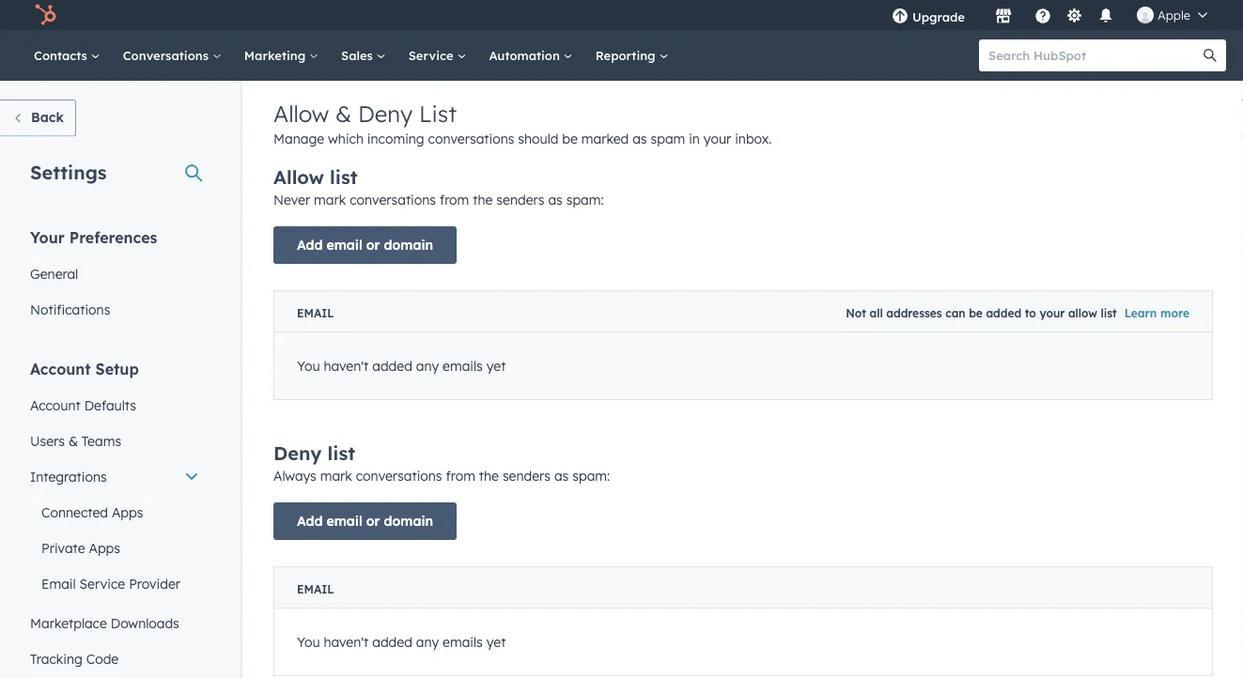 Task type: describe. For each thing, give the bounding box(es) containing it.
which
[[328, 131, 364, 147]]

2 yet from the top
[[486, 634, 506, 650]]

senders for deny
[[503, 468, 551, 484]]

1 vertical spatial added
[[372, 358, 412, 374]]

1 yet from the top
[[486, 358, 506, 374]]

account setup element
[[19, 358, 210, 678]]

email for 1st 'add email or domain' "button" from the bottom
[[327, 513, 362, 529]]

sales link
[[330, 30, 397, 81]]

marketing
[[244, 47, 309, 63]]

not all addresses can be added to your allow list learn more
[[846, 306, 1190, 320]]

or for 2nd 'add email or domain' "button" from the bottom of the page
[[366, 237, 380, 253]]

hubspot image
[[34, 4, 56, 26]]

back link
[[0, 100, 76, 137]]

Search HubSpot search field
[[979, 39, 1209, 71]]

1 any from the top
[[416, 358, 439, 374]]

to
[[1025, 306, 1036, 320]]

more
[[1160, 306, 1190, 320]]

connected apps
[[41, 504, 143, 521]]

preferences
[[69, 228, 157, 247]]

users & teams link
[[19, 423, 210, 459]]

back
[[31, 109, 64, 125]]

help button
[[1027, 0, 1059, 30]]

learn
[[1124, 306, 1157, 320]]

as inside "allow & deny list manage which incoming conversations should be marked as spam in your inbox."
[[633, 131, 647, 147]]

marketplace
[[30, 615, 107, 631]]

all
[[870, 306, 883, 320]]

allow for &
[[273, 100, 329, 128]]

2 vertical spatial added
[[372, 634, 412, 650]]

upgrade image
[[892, 8, 908, 25]]

1 haven't from the top
[[324, 358, 369, 374]]

your preferences element
[[19, 227, 210, 327]]

general
[[30, 265, 78, 282]]

your inside "allow & deny list manage which incoming conversations should be marked as spam in your inbox."
[[704, 131, 731, 147]]

defaults
[[84, 397, 136, 413]]

conversations link
[[112, 30, 233, 81]]

1 vertical spatial your
[[1040, 306, 1065, 320]]

account setup
[[30, 359, 139, 378]]

mark for allow
[[314, 192, 346, 208]]

automation
[[489, 47, 564, 63]]

account for account setup
[[30, 359, 91, 378]]

reporting
[[595, 47, 659, 63]]

learn more button
[[1124, 306, 1190, 320]]

conversations for allow
[[350, 192, 436, 208]]

contacts link
[[23, 30, 112, 81]]

always
[[273, 468, 316, 484]]

domain for 2nd 'add email or domain' "button" from the bottom of the page
[[384, 237, 433, 253]]

conversations inside "allow & deny list manage which incoming conversations should be marked as spam in your inbox."
[[428, 131, 514, 147]]

code
[[86, 651, 119, 667]]

2 you from the top
[[297, 634, 320, 650]]

tracking
[[30, 651, 82, 667]]

your preferences
[[30, 228, 157, 247]]

list for deny
[[328, 442, 355, 465]]

addresses
[[886, 306, 942, 320]]

2 add email or domain button from the top
[[273, 503, 457, 540]]

automation link
[[478, 30, 584, 81]]

2 any from the top
[[416, 634, 439, 650]]

1 horizontal spatial be
[[969, 306, 983, 320]]

marketing link
[[233, 30, 330, 81]]

the for deny
[[479, 468, 499, 484]]

upgrade
[[912, 9, 965, 24]]

notifications
[[30, 301, 110, 318]]

2 you haven't added any emails yet from the top
[[297, 634, 506, 650]]

1 you from the top
[[297, 358, 320, 374]]

deny inside deny list always mark conversations from the senders as spam:
[[273, 442, 322, 465]]

& for teams
[[68, 433, 78, 449]]

in
[[689, 131, 700, 147]]

conversations for deny
[[356, 468, 442, 484]]

marked
[[581, 131, 629, 147]]

allow
[[1068, 306, 1097, 320]]

email inside account setup "element"
[[41, 576, 76, 592]]

never
[[273, 192, 310, 208]]

general link
[[19, 256, 210, 292]]

marketplace downloads
[[30, 615, 179, 631]]

from for deny
[[446, 468, 475, 484]]

notifications image
[[1097, 8, 1114, 25]]

spam
[[651, 131, 685, 147]]

integrations button
[[19, 459, 210, 495]]

1 vertical spatial list
[[1101, 306, 1117, 320]]

email service provider
[[41, 576, 180, 592]]

connected
[[41, 504, 108, 521]]



Task type: vqa. For each thing, say whether or not it's contained in the screenshot.
and within Advanced quoting, invoicing and payments tool for HubSpot
no



Task type: locate. For each thing, give the bounding box(es) containing it.
0 vertical spatial &
[[335, 100, 352, 128]]

& right users
[[68, 433, 78, 449]]

list inside deny list always mark conversations from the senders as spam:
[[328, 442, 355, 465]]

1 vertical spatial spam:
[[572, 468, 610, 484]]

account defaults
[[30, 397, 136, 413]]

spam: inside deny list always mark conversations from the senders as spam:
[[572, 468, 610, 484]]

users & teams
[[30, 433, 121, 449]]

as inside deny list always mark conversations from the senders as spam:
[[554, 468, 569, 484]]

0 vertical spatial as
[[633, 131, 647, 147]]

0 horizontal spatial your
[[704, 131, 731, 147]]

1 vertical spatial account
[[30, 397, 81, 413]]

0 vertical spatial or
[[366, 237, 380, 253]]

2 haven't from the top
[[324, 634, 369, 650]]

deny up the always
[[273, 442, 322, 465]]

allow
[[273, 100, 329, 128], [273, 165, 324, 189]]

mark right never
[[314, 192, 346, 208]]

add email or domain button down never
[[273, 226, 457, 264]]

deny up the incoming
[[358, 100, 413, 128]]

settings image
[[1066, 8, 1083, 25]]

0 vertical spatial you haven't added any emails yet
[[297, 358, 506, 374]]

add
[[297, 237, 323, 253], [297, 513, 323, 529]]

1 vertical spatial emails
[[443, 634, 483, 650]]

0 vertical spatial haven't
[[324, 358, 369, 374]]

add email or domain for 1st 'add email or domain' "button" from the bottom
[[297, 513, 433, 529]]

be inside "allow & deny list manage which incoming conversations should be marked as spam in your inbox."
[[562, 131, 578, 147]]

1 vertical spatial service
[[79, 576, 125, 592]]

1 vertical spatial conversations
[[350, 192, 436, 208]]

domain
[[384, 237, 433, 253], [384, 513, 433, 529]]

0 horizontal spatial service
[[79, 576, 125, 592]]

1 account from the top
[[30, 359, 91, 378]]

1 vertical spatial be
[[969, 306, 983, 320]]

0 vertical spatial your
[[704, 131, 731, 147]]

1 vertical spatial senders
[[503, 468, 551, 484]]

your
[[30, 228, 65, 247]]

2 or from the top
[[366, 513, 380, 529]]

service inside service link
[[408, 47, 457, 63]]

senders inside deny list always mark conversations from the senders as spam:
[[503, 468, 551, 484]]

1 vertical spatial add
[[297, 513, 323, 529]]

1 horizontal spatial deny
[[358, 100, 413, 128]]

senders for allow
[[496, 192, 544, 208]]

contacts
[[34, 47, 91, 63]]

0 horizontal spatial &
[[68, 433, 78, 449]]

0 vertical spatial spam:
[[566, 192, 604, 208]]

help image
[[1034, 8, 1051, 25]]

your right to on the top
[[1040, 306, 1065, 320]]

search image
[[1204, 49, 1217, 62]]

spam:
[[566, 192, 604, 208], [572, 468, 610, 484]]

allow & deny list manage which incoming conversations should be marked as spam in your inbox.
[[273, 100, 772, 147]]

private
[[41, 540, 85, 556]]

email for 2nd 'add email or domain' "button" from the bottom of the page
[[327, 237, 362, 253]]

0 vertical spatial senders
[[496, 192, 544, 208]]

you
[[297, 358, 320, 374], [297, 634, 320, 650]]

0 vertical spatial yet
[[486, 358, 506, 374]]

1 you haven't added any emails yet from the top
[[297, 358, 506, 374]]

marketplaces image
[[995, 8, 1012, 25]]

apps inside private apps link
[[89, 540, 120, 556]]

service up list
[[408, 47, 457, 63]]

manage
[[273, 131, 324, 147]]

1 vertical spatial deny
[[273, 442, 322, 465]]

2 email from the top
[[327, 513, 362, 529]]

apps
[[112, 504, 143, 521], [89, 540, 120, 556]]

allow up manage
[[273, 100, 329, 128]]

add down the always
[[297, 513, 323, 529]]

service inside email service provider link
[[79, 576, 125, 592]]

marketplaces button
[[984, 0, 1023, 30]]

1 vertical spatial apps
[[89, 540, 120, 556]]

account
[[30, 359, 91, 378], [30, 397, 81, 413]]

your
[[704, 131, 731, 147], [1040, 306, 1065, 320]]

apps for connected apps
[[112, 504, 143, 521]]

from inside allow list never mark conversations from the senders as spam:
[[440, 192, 469, 208]]

bob builder image
[[1137, 7, 1154, 23]]

service down private apps link on the bottom of page
[[79, 576, 125, 592]]

0 vertical spatial the
[[473, 192, 493, 208]]

0 vertical spatial added
[[986, 306, 1022, 320]]

add down never
[[297, 237, 323, 253]]

can
[[945, 306, 966, 320]]

1 horizontal spatial service
[[408, 47, 457, 63]]

0 vertical spatial emails
[[443, 358, 483, 374]]

the for allow
[[473, 192, 493, 208]]

1 horizontal spatial your
[[1040, 306, 1065, 320]]

tracking code link
[[19, 641, 210, 677]]

spam: inside allow list never mark conversations from the senders as spam:
[[566, 192, 604, 208]]

senders
[[496, 192, 544, 208], [503, 468, 551, 484]]

1 allow from the top
[[273, 100, 329, 128]]

1 vertical spatial email
[[327, 513, 362, 529]]

add email or domain
[[297, 237, 433, 253], [297, 513, 433, 529]]

conversations inside deny list always mark conversations from the senders as spam:
[[356, 468, 442, 484]]

0 vertical spatial allow
[[273, 100, 329, 128]]

& inside "allow & deny list manage which incoming conversations should be marked as spam in your inbox."
[[335, 100, 352, 128]]

1 vertical spatial the
[[479, 468, 499, 484]]

connected apps link
[[19, 495, 210, 530]]

apps up email service provider
[[89, 540, 120, 556]]

1 vertical spatial yet
[[486, 634, 506, 650]]

& for deny
[[335, 100, 352, 128]]

marketplace downloads link
[[19, 606, 210, 641]]

1 email from the top
[[327, 237, 362, 253]]

mark right the always
[[320, 468, 352, 484]]

0 vertical spatial be
[[562, 131, 578, 147]]

allow up never
[[273, 165, 324, 189]]

or for 1st 'add email or domain' "button" from the bottom
[[366, 513, 380, 529]]

mark inside deny list always mark conversations from the senders as spam:
[[320, 468, 352, 484]]

apps for private apps
[[89, 540, 120, 556]]

as for deny
[[554, 468, 569, 484]]

reporting link
[[584, 30, 680, 81]]

from for allow
[[440, 192, 469, 208]]

& up which
[[335, 100, 352, 128]]

0 vertical spatial list
[[330, 165, 358, 189]]

apple button
[[1126, 0, 1219, 30]]

from inside deny list always mark conversations from the senders as spam:
[[446, 468, 475, 484]]

1 vertical spatial mark
[[320, 468, 352, 484]]

teams
[[82, 433, 121, 449]]

be
[[562, 131, 578, 147], [969, 306, 983, 320]]

apps down 'integrations' button
[[112, 504, 143, 521]]

provider
[[129, 576, 180, 592]]

1 vertical spatial you
[[297, 634, 320, 650]]

your right in
[[704, 131, 731, 147]]

notifications link
[[19, 292, 210, 327]]

1 horizontal spatial &
[[335, 100, 352, 128]]

be right the 'can'
[[969, 306, 983, 320]]

email
[[297, 306, 334, 320], [41, 576, 76, 592], [297, 583, 334, 597]]

0 vertical spatial email
[[327, 237, 362, 253]]

apps inside connected apps link
[[112, 504, 143, 521]]

domain down allow list never mark conversations from the senders as spam: at left top
[[384, 237, 433, 253]]

0 vertical spatial account
[[30, 359, 91, 378]]

1 domain from the top
[[384, 237, 433, 253]]

0 vertical spatial add email or domain button
[[273, 226, 457, 264]]

1 vertical spatial any
[[416, 634, 439, 650]]

allow inside "allow & deny list manage which incoming conversations should be marked as spam in your inbox."
[[273, 100, 329, 128]]

0 vertical spatial domain
[[384, 237, 433, 253]]

0 vertical spatial conversations
[[428, 131, 514, 147]]

menu containing apple
[[878, 0, 1221, 30]]

0 vertical spatial add
[[297, 237, 323, 253]]

0 vertical spatial service
[[408, 47, 457, 63]]

1 vertical spatial as
[[548, 192, 563, 208]]

email service provider link
[[19, 566, 210, 602]]

2 account from the top
[[30, 397, 81, 413]]

add email or domain for 2nd 'add email or domain' "button" from the bottom of the page
[[297, 237, 433, 253]]

private apps link
[[19, 530, 210, 566]]

add email or domain button down the always
[[273, 503, 457, 540]]

the inside allow list never mark conversations from the senders as spam:
[[473, 192, 493, 208]]

mark inside allow list never mark conversations from the senders as spam:
[[314, 192, 346, 208]]

list
[[330, 165, 358, 189], [1101, 306, 1117, 320], [328, 442, 355, 465]]

mark for deny
[[320, 468, 352, 484]]

incoming
[[367, 131, 424, 147]]

as
[[633, 131, 647, 147], [548, 192, 563, 208], [554, 468, 569, 484]]

list
[[419, 100, 457, 128]]

any
[[416, 358, 439, 374], [416, 634, 439, 650]]

0 vertical spatial mark
[[314, 192, 346, 208]]

spam: for allow
[[566, 192, 604, 208]]

email
[[327, 237, 362, 253], [327, 513, 362, 529]]

1 add email or domain from the top
[[297, 237, 433, 253]]

&
[[335, 100, 352, 128], [68, 433, 78, 449]]

0 vertical spatial from
[[440, 192, 469, 208]]

add email or domain down never
[[297, 237, 433, 253]]

service
[[408, 47, 457, 63], [79, 576, 125, 592]]

0 horizontal spatial deny
[[273, 442, 322, 465]]

1 vertical spatial &
[[68, 433, 78, 449]]

deny
[[358, 100, 413, 128], [273, 442, 322, 465]]

or down allow list never mark conversations from the senders as spam: at left top
[[366, 237, 380, 253]]

account for account defaults
[[30, 397, 81, 413]]

inbox.
[[735, 131, 772, 147]]

should
[[518, 131, 559, 147]]

1 vertical spatial haven't
[[324, 634, 369, 650]]

0 vertical spatial apps
[[112, 504, 143, 521]]

emails
[[443, 358, 483, 374], [443, 634, 483, 650]]

0 vertical spatial add email or domain
[[297, 237, 433, 253]]

setup
[[95, 359, 139, 378]]

be right should
[[562, 131, 578, 147]]

hubspot link
[[23, 4, 70, 26]]

allow list never mark conversations from the senders as spam:
[[273, 165, 604, 208]]

integrations
[[30, 468, 107, 485]]

1 vertical spatial or
[[366, 513, 380, 529]]

1 vertical spatial allow
[[273, 165, 324, 189]]

1 vertical spatial add email or domain
[[297, 513, 433, 529]]

0 vertical spatial you
[[297, 358, 320, 374]]

sales
[[341, 47, 376, 63]]

deny inside "allow & deny list manage which incoming conversations should be marked as spam in your inbox."
[[358, 100, 413, 128]]

as for allow
[[548, 192, 563, 208]]

apple
[[1158, 7, 1190, 23]]

allow inside allow list never mark conversations from the senders as spam:
[[273, 165, 324, 189]]

spam: for deny
[[572, 468, 610, 484]]

search button
[[1194, 39, 1226, 71]]

2 add email or domain from the top
[[297, 513, 433, 529]]

1 emails from the top
[[443, 358, 483, 374]]

2 emails from the top
[[443, 634, 483, 650]]

2 vertical spatial list
[[328, 442, 355, 465]]

list for allow
[[330, 165, 358, 189]]

account defaults link
[[19, 388, 210, 423]]

downloads
[[111, 615, 179, 631]]

add email or domain button
[[273, 226, 457, 264], [273, 503, 457, 540]]

settings
[[30, 160, 107, 184]]

users
[[30, 433, 65, 449]]

yet
[[486, 358, 506, 374], [486, 634, 506, 650]]

1 add email or domain button from the top
[[273, 226, 457, 264]]

1 vertical spatial add email or domain button
[[273, 503, 457, 540]]

0 vertical spatial deny
[[358, 100, 413, 128]]

allow for list
[[273, 165, 324, 189]]

1 or from the top
[[366, 237, 380, 253]]

account up account defaults
[[30, 359, 91, 378]]

menu
[[878, 0, 1221, 30]]

0 horizontal spatial be
[[562, 131, 578, 147]]

1 vertical spatial you haven't added any emails yet
[[297, 634, 506, 650]]

mark
[[314, 192, 346, 208], [320, 468, 352, 484]]

notifications button
[[1090, 0, 1122, 30]]

settings link
[[1063, 5, 1086, 25]]

senders inside allow list never mark conversations from the senders as spam:
[[496, 192, 544, 208]]

1 add from the top
[[297, 237, 323, 253]]

added
[[986, 306, 1022, 320], [372, 358, 412, 374], [372, 634, 412, 650]]

the inside deny list always mark conversations from the senders as spam:
[[479, 468, 499, 484]]

conversations
[[123, 47, 212, 63]]

2 domain from the top
[[384, 513, 433, 529]]

2 add from the top
[[297, 513, 323, 529]]

1 vertical spatial from
[[446, 468, 475, 484]]

account up users
[[30, 397, 81, 413]]

not
[[846, 306, 866, 320]]

tracking code
[[30, 651, 119, 667]]

1 vertical spatial domain
[[384, 513, 433, 529]]

add email or domain down the always
[[297, 513, 433, 529]]

deny list always mark conversations from the senders as spam:
[[273, 442, 610, 484]]

0 vertical spatial any
[[416, 358, 439, 374]]

2 allow from the top
[[273, 165, 324, 189]]

conversations inside allow list never mark conversations from the senders as spam:
[[350, 192, 436, 208]]

service link
[[397, 30, 478, 81]]

2 vertical spatial conversations
[[356, 468, 442, 484]]

2 vertical spatial as
[[554, 468, 569, 484]]

as inside allow list never mark conversations from the senders as spam:
[[548, 192, 563, 208]]

list inside allow list never mark conversations from the senders as spam:
[[330, 165, 358, 189]]

& inside account setup "element"
[[68, 433, 78, 449]]

the
[[473, 192, 493, 208], [479, 468, 499, 484]]

private apps
[[41, 540, 120, 556]]

or down deny list always mark conversations from the senders as spam:
[[366, 513, 380, 529]]

domain down deny list always mark conversations from the senders as spam:
[[384, 513, 433, 529]]

domain for 1st 'add email or domain' "button" from the bottom
[[384, 513, 433, 529]]

from
[[440, 192, 469, 208], [446, 468, 475, 484]]



